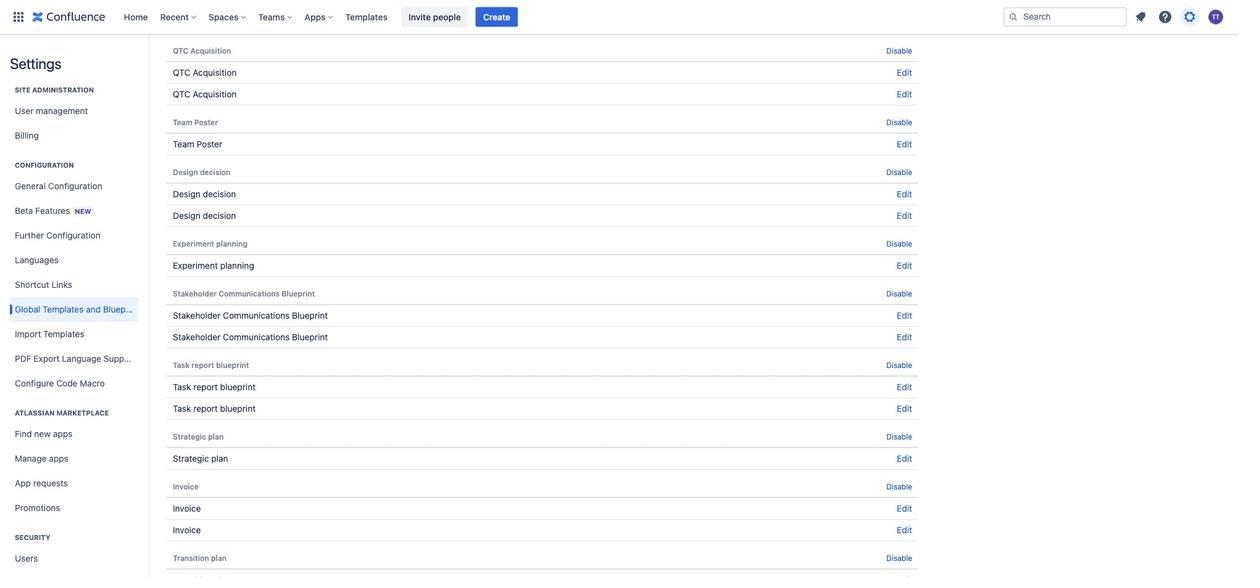 Task type: vqa. For each thing, say whether or not it's contained in the screenshot.


Task type: describe. For each thing, give the bounding box(es) containing it.
transition
[[173, 554, 209, 563]]

further configuration
[[15, 231, 101, 241]]

1 vertical spatial acquisition
[[193, 68, 237, 78]]

global templates and blueprints
[[15, 305, 143, 315]]

recent
[[160, 12, 189, 22]]

2 task report blueprint from the top
[[173, 382, 256, 393]]

apps button
[[301, 7, 338, 27]]

stakeholder communications blueprint for 7th edit link from the bottom of the page
[[173, 311, 328, 321]]

experiment planning for edit
[[173, 261, 254, 271]]

task for 9th edit link from the top
[[173, 382, 191, 393]]

users link
[[10, 547, 138, 572]]

5 edit from the top
[[897, 211, 913, 221]]

stakeholder communications blueprint for 6th edit link from the bottom
[[173, 332, 328, 343]]

settings icon image
[[1183, 10, 1198, 24]]

poster for edit
[[197, 139, 222, 149]]

general
[[15, 181, 46, 191]]

new
[[34, 429, 51, 440]]

disable link for qtc
[[887, 46, 913, 55]]

disable for stakeholder
[[887, 290, 913, 298]]

invite people
[[409, 12, 461, 22]]

report for 9th edit link from the top
[[193, 382, 218, 393]]

app requests
[[15, 479, 68, 489]]

user management link
[[10, 99, 138, 123]]

7 edit link from the top
[[897, 311, 913, 321]]

user management
[[15, 106, 88, 116]]

import templates link
[[10, 322, 138, 347]]

disable for qtc
[[887, 46, 913, 55]]

shortcut
[[15, 280, 49, 290]]

manage apps
[[15, 454, 68, 464]]

report for task 'disable' link
[[192, 361, 214, 370]]

disable link for team
[[887, 118, 913, 127]]

configuration group
[[10, 148, 143, 400]]

8 edit from the top
[[897, 332, 913, 343]]

disable link for design
[[887, 168, 913, 177]]

design decision for fifth edit link from the top of the page
[[173, 211, 236, 221]]

language
[[62, 354, 101, 364]]

troubleshooting blueprint
[[173, 18, 275, 28]]

atlassian marketplace group
[[10, 396, 138, 525]]

general configuration
[[15, 181, 102, 191]]

apps
[[305, 12, 326, 22]]

6 edit from the top
[[897, 261, 913, 271]]

design decision for design's 'disable' link
[[173, 168, 231, 177]]

people
[[433, 12, 461, 22]]

experiment for disable
[[173, 240, 214, 248]]

pdf export language support
[[15, 354, 136, 364]]

languages link
[[10, 248, 138, 273]]

0 vertical spatial acquisition
[[190, 46, 231, 55]]

3 edit from the top
[[897, 139, 913, 149]]

team for edit
[[173, 139, 194, 149]]

pdf export language support link
[[10, 347, 138, 372]]

general configuration link
[[10, 174, 138, 199]]

0 vertical spatial configuration
[[15, 161, 74, 169]]

11 edit from the top
[[897, 454, 913, 464]]

create
[[483, 12, 510, 22]]

home link
[[120, 7, 152, 27]]

code
[[56, 379, 78, 389]]

qtc for 2nd edit link from the top of the page
[[173, 89, 190, 99]]

decision for design's 'disable' link
[[200, 168, 231, 177]]

2 vertical spatial acquisition
[[193, 89, 237, 99]]

1 design from the top
[[173, 168, 198, 177]]

promotions
[[15, 503, 60, 514]]

plan for strategic's 'disable' link
[[208, 433, 224, 441]]

blueprint for 4th edit link from the bottom of the page
[[220, 404, 256, 414]]

global
[[15, 305, 40, 315]]

atlassian marketplace
[[15, 410, 109, 418]]

12 edit from the top
[[897, 504, 913, 514]]

administration
[[32, 86, 94, 94]]

1 qtc acquisition from the top
[[173, 46, 231, 55]]

1 task report blueprint from the top
[[173, 361, 249, 370]]

pdf
[[15, 354, 31, 364]]

site administration
[[15, 86, 94, 94]]

find
[[15, 429, 32, 440]]

1 edit link from the top
[[897, 68, 913, 78]]

2 edit from the top
[[897, 89, 913, 99]]

design decision for 4th edit link
[[173, 189, 236, 199]]

12 edit link from the top
[[897, 504, 913, 514]]

shortcut links
[[15, 280, 72, 290]]

disable link for strategic
[[887, 433, 913, 441]]

invoice for 12th edit link
[[173, 504, 201, 514]]

support
[[104, 354, 136, 364]]

import templates
[[15, 329, 84, 340]]

configure
[[15, 379, 54, 389]]

management
[[36, 106, 88, 116]]

further
[[15, 231, 44, 241]]

templates for global templates and blueprints
[[43, 305, 84, 315]]

7 edit from the top
[[897, 311, 913, 321]]

find new apps
[[15, 429, 72, 440]]

disable link for transition
[[887, 554, 913, 563]]

templates for import templates
[[43, 329, 84, 340]]

users
[[15, 554, 38, 564]]

requests
[[33, 479, 68, 489]]

2 design from the top
[[173, 189, 200, 199]]

app
[[15, 479, 31, 489]]

communications for 'disable' link corresponding to stakeholder
[[219, 290, 280, 298]]

beta
[[15, 206, 33, 216]]

languages
[[15, 255, 59, 265]]

8 disable link from the top
[[887, 483, 913, 491]]

10 edit from the top
[[897, 404, 913, 414]]

collapse sidebar image
[[135, 41, 162, 65]]

manage
[[15, 454, 47, 464]]

experiment for edit
[[173, 261, 218, 271]]

spaces
[[209, 12, 239, 22]]

links
[[52, 280, 72, 290]]

3 design from the top
[[173, 211, 200, 221]]

configuration for further
[[46, 231, 101, 241]]

configuration for general
[[48, 181, 102, 191]]

strategic for edit
[[173, 454, 209, 464]]

help icon image
[[1158, 10, 1173, 24]]

invoice for 2nd 'disable' link from the bottom
[[173, 483, 199, 491]]

features
[[35, 206, 70, 216]]

blueprint for 6th edit link from the bottom
[[292, 332, 328, 343]]

manage apps link
[[10, 447, 138, 472]]

stakeholder for 'disable' link corresponding to stakeholder
[[173, 290, 217, 298]]



Task type: locate. For each thing, give the bounding box(es) containing it.
11 edit link from the top
[[897, 454, 913, 464]]

5 disable from the top
[[887, 290, 913, 298]]

configure code macro link
[[10, 372, 138, 396]]

appswitcher icon image
[[11, 10, 26, 24]]

2 disable link from the top
[[887, 118, 913, 127]]

1 vertical spatial plan
[[211, 454, 228, 464]]

task for task 'disable' link
[[173, 361, 190, 370]]

strategic for disable
[[173, 433, 206, 441]]

1 design decision from the top
[[173, 168, 231, 177]]

transition plan
[[173, 554, 227, 563]]

2 team from the top
[[173, 139, 194, 149]]

1 vertical spatial communications
[[223, 311, 290, 321]]

1 team poster from the top
[[173, 118, 218, 127]]

qtc for first edit link from the top
[[173, 68, 190, 78]]

team poster
[[173, 118, 218, 127], [173, 139, 222, 149]]

6 disable from the top
[[887, 361, 913, 370]]

disable for design
[[887, 168, 913, 177]]

user
[[15, 106, 34, 116]]

blueprint
[[282, 290, 315, 298], [292, 311, 328, 321], [292, 332, 328, 343]]

1 vertical spatial task
[[173, 382, 191, 393]]

2 vertical spatial decision
[[203, 211, 236, 221]]

5 disable link from the top
[[887, 290, 913, 298]]

1 vertical spatial apps
[[49, 454, 68, 464]]

configuration up the "languages" link
[[46, 231, 101, 241]]

1 qtc from the top
[[173, 46, 189, 55]]

2 task from the top
[[173, 382, 191, 393]]

9 disable from the top
[[887, 554, 913, 563]]

communications
[[219, 290, 280, 298], [223, 311, 290, 321], [223, 332, 290, 343]]

settings
[[10, 55, 61, 72]]

poster for disable
[[194, 118, 218, 127]]

configuration inside 'link'
[[46, 231, 101, 241]]

0 vertical spatial decision
[[200, 168, 231, 177]]

2 strategic plan from the top
[[173, 454, 228, 464]]

3 invoice from the top
[[173, 526, 201, 536]]

0 vertical spatial strategic
[[173, 433, 206, 441]]

0 vertical spatial design
[[173, 168, 198, 177]]

0 vertical spatial apps
[[53, 429, 72, 440]]

invite people button
[[401, 7, 468, 27]]

security group
[[10, 521, 138, 578]]

2 vertical spatial plan
[[211, 554, 227, 563]]

1 vertical spatial team poster
[[173, 139, 222, 149]]

configuration
[[15, 161, 74, 169], [48, 181, 102, 191], [46, 231, 101, 241]]

1 stakeholder from the top
[[173, 290, 217, 298]]

9 edit from the top
[[897, 382, 913, 393]]

disable for strategic
[[887, 433, 913, 441]]

2 edit link from the top
[[897, 89, 913, 99]]

2 stakeholder from the top
[[173, 311, 221, 321]]

4 disable link from the top
[[887, 240, 913, 248]]

3 qtc from the top
[[173, 89, 190, 99]]

stakeholder for 6th edit link from the bottom
[[173, 332, 221, 343]]

app requests link
[[10, 472, 138, 496]]

2 stakeholder communications blueprint from the top
[[173, 311, 328, 321]]

1 experiment planning from the top
[[173, 240, 248, 248]]

further configuration link
[[10, 223, 138, 248]]

1 vertical spatial experiment planning
[[173, 261, 254, 271]]

blueprint for 7th edit link from the bottom of the page
[[292, 311, 328, 321]]

task for 4th edit link from the bottom of the page
[[173, 404, 191, 414]]

1 vertical spatial templates
[[43, 305, 84, 315]]

2 vertical spatial report
[[193, 404, 218, 414]]

1 vertical spatial task report blueprint
[[173, 382, 256, 393]]

communications for 7th edit link from the bottom of the page
[[223, 311, 290, 321]]

configuration up general
[[15, 161, 74, 169]]

blueprint for task 'disable' link
[[216, 361, 249, 370]]

9 disable link from the top
[[887, 554, 913, 563]]

8 edit link from the top
[[897, 332, 913, 343]]

poster
[[194, 118, 218, 127], [197, 139, 222, 149]]

stakeholder communications blueprint
[[173, 290, 315, 298], [173, 311, 328, 321], [173, 332, 328, 343]]

task report blueprint
[[173, 361, 249, 370], [173, 382, 256, 393], [173, 404, 256, 414]]

templates right apps popup button
[[345, 12, 388, 22]]

0 vertical spatial poster
[[194, 118, 218, 127]]

0 vertical spatial task report blueprint
[[173, 361, 249, 370]]

0 vertical spatial task
[[173, 361, 190, 370]]

marketplace
[[56, 410, 109, 418]]

2 vertical spatial blueprint
[[292, 332, 328, 343]]

notification icon image
[[1133, 10, 1148, 24]]

templates inside "link"
[[43, 329, 84, 340]]

strategic plan for disable
[[173, 433, 224, 441]]

1 vertical spatial stakeholder
[[173, 311, 221, 321]]

search image
[[1009, 12, 1019, 22]]

2 experiment from the top
[[173, 261, 218, 271]]

4 edit link from the top
[[897, 189, 913, 199]]

2 vertical spatial task
[[173, 404, 191, 414]]

security
[[15, 534, 50, 542]]

0 vertical spatial stakeholder
[[173, 290, 217, 298]]

team for disable
[[173, 118, 192, 127]]

3 edit link from the top
[[897, 139, 913, 149]]

0 vertical spatial qtc acquisition
[[173, 46, 231, 55]]

disable for transition
[[887, 554, 913, 563]]

blueprints
[[103, 305, 143, 315]]

2 experiment planning from the top
[[173, 261, 254, 271]]

2 vertical spatial qtc
[[173, 89, 190, 99]]

9 edit link from the top
[[897, 382, 913, 393]]

2 vertical spatial design
[[173, 211, 200, 221]]

8 disable from the top
[[887, 483, 913, 491]]

2 qtc acquisition from the top
[[173, 68, 237, 78]]

1 disable from the top
[[887, 46, 913, 55]]

find new apps link
[[10, 422, 138, 447]]

10 edit link from the top
[[897, 404, 913, 414]]

0 vertical spatial strategic plan
[[173, 433, 224, 441]]

1 invoice from the top
[[173, 483, 199, 491]]

1 vertical spatial decision
[[203, 189, 236, 199]]

teams
[[258, 12, 285, 22]]

report for 4th edit link from the bottom of the page
[[193, 404, 218, 414]]

qtc for 'disable' link related to qtc
[[173, 46, 189, 55]]

disable link for experiment
[[887, 240, 913, 248]]

13 edit link from the top
[[897, 526, 913, 536]]

1 vertical spatial stakeholder communications blueprint
[[173, 311, 328, 321]]

1 strategic plan from the top
[[173, 433, 224, 441]]

3 disable link from the top
[[887, 168, 913, 177]]

1 stakeholder communications blueprint from the top
[[173, 290, 315, 298]]

3 task from the top
[[173, 404, 191, 414]]

billing
[[15, 131, 39, 141]]

global templates and blueprints link
[[10, 298, 143, 322]]

site administration group
[[10, 73, 138, 152]]

0 vertical spatial plan
[[208, 433, 224, 441]]

apps right new
[[53, 429, 72, 440]]

blueprint for 9th edit link from the top
[[220, 382, 256, 393]]

1 vertical spatial blueprint
[[292, 311, 328, 321]]

new
[[75, 207, 91, 215]]

recent button
[[157, 7, 201, 27]]

qtc
[[173, 46, 189, 55], [173, 68, 190, 78], [173, 89, 190, 99]]

plan for 'disable' link corresponding to transition
[[211, 554, 227, 563]]

6 edit link from the top
[[897, 261, 913, 271]]

1 strategic from the top
[[173, 433, 206, 441]]

decision for 4th edit link
[[203, 189, 236, 199]]

configuration up new
[[48, 181, 102, 191]]

3 disable from the top
[[887, 168, 913, 177]]

disable for task
[[887, 361, 913, 370]]

plan for 3rd edit link from the bottom of the page
[[211, 454, 228, 464]]

1 vertical spatial qtc acquisition
[[173, 68, 237, 78]]

disable for team
[[887, 118, 913, 127]]

qtc acquisition
[[173, 46, 231, 55], [173, 68, 237, 78], [173, 89, 237, 99]]

apps up requests
[[49, 454, 68, 464]]

your profile and preferences image
[[1209, 10, 1224, 24]]

3 qtc acquisition from the top
[[173, 89, 237, 99]]

1 experiment from the top
[[173, 240, 214, 248]]

strategic
[[173, 433, 206, 441], [173, 454, 209, 464]]

6 disable link from the top
[[887, 361, 913, 370]]

2 vertical spatial templates
[[43, 329, 84, 340]]

4 edit from the top
[[897, 189, 913, 199]]

2 vertical spatial stakeholder communications blueprint
[[173, 332, 328, 343]]

invoice
[[173, 483, 199, 491], [173, 504, 201, 514], [173, 526, 201, 536]]

billing link
[[10, 123, 138, 148]]

design
[[173, 168, 198, 177], [173, 189, 200, 199], [173, 211, 200, 221]]

13 edit from the top
[[897, 526, 913, 536]]

shortcut links link
[[10, 273, 138, 298]]

team poster for edit
[[173, 139, 222, 149]]

2 vertical spatial stakeholder
[[173, 332, 221, 343]]

templates inside global 'element'
[[345, 12, 388, 22]]

confluence image
[[32, 10, 105, 24], [32, 10, 105, 24]]

2 vertical spatial invoice
[[173, 526, 201, 536]]

planning
[[216, 240, 248, 248], [220, 261, 254, 271]]

planning for disable
[[216, 240, 248, 248]]

1 vertical spatial design decision
[[173, 189, 236, 199]]

0 vertical spatial report
[[192, 361, 214, 370]]

0 vertical spatial templates
[[345, 12, 388, 22]]

blueprint
[[240, 18, 275, 28], [216, 361, 249, 370], [220, 382, 256, 393], [220, 404, 256, 414]]

2 vertical spatial communications
[[223, 332, 290, 343]]

2 strategic from the top
[[173, 454, 209, 464]]

create link
[[476, 7, 518, 27]]

apps
[[53, 429, 72, 440], [49, 454, 68, 464]]

home
[[124, 12, 148, 22]]

disable link
[[887, 46, 913, 55], [887, 118, 913, 127], [887, 168, 913, 177], [887, 240, 913, 248], [887, 290, 913, 298], [887, 361, 913, 370], [887, 433, 913, 441], [887, 483, 913, 491], [887, 554, 913, 563]]

export
[[34, 354, 60, 364]]

5 edit link from the top
[[897, 211, 913, 221]]

3 stakeholder communications blueprint from the top
[[173, 332, 328, 343]]

1 vertical spatial poster
[[197, 139, 222, 149]]

configure code macro
[[15, 379, 105, 389]]

1 team from the top
[[173, 118, 192, 127]]

2 invoice from the top
[[173, 504, 201, 514]]

design decision
[[173, 168, 231, 177], [173, 189, 236, 199], [173, 211, 236, 221]]

stakeholder communications blueprint for 'disable' link corresponding to stakeholder
[[173, 290, 315, 298]]

4 disable from the top
[[887, 240, 913, 248]]

3 design decision from the top
[[173, 211, 236, 221]]

2 vertical spatial design decision
[[173, 211, 236, 221]]

1 vertical spatial report
[[193, 382, 218, 393]]

banner containing home
[[0, 0, 1238, 35]]

Search field
[[1004, 7, 1127, 27]]

promotions link
[[10, 496, 138, 521]]

1 edit from the top
[[897, 68, 913, 78]]

7 disable link from the top
[[887, 433, 913, 441]]

1 vertical spatial strategic
[[173, 454, 209, 464]]

0 vertical spatial communications
[[219, 290, 280, 298]]

plan
[[208, 433, 224, 441], [211, 454, 228, 464], [211, 554, 227, 563]]

1 vertical spatial invoice
[[173, 504, 201, 514]]

0 vertical spatial team poster
[[173, 118, 218, 127]]

stakeholder
[[173, 290, 217, 298], [173, 311, 221, 321], [173, 332, 221, 343]]

strategic plan for edit
[[173, 454, 228, 464]]

strategic plan
[[173, 433, 224, 441], [173, 454, 228, 464]]

0 vertical spatial stakeholder communications blueprint
[[173, 290, 315, 298]]

communications for 6th edit link from the bottom
[[223, 332, 290, 343]]

2 team poster from the top
[[173, 139, 222, 149]]

1 vertical spatial experiment
[[173, 261, 218, 271]]

2 qtc from the top
[[173, 68, 190, 78]]

2 vertical spatial configuration
[[46, 231, 101, 241]]

0 vertical spatial experiment
[[173, 240, 214, 248]]

global element
[[7, 0, 1001, 34]]

templates up the pdf export language support link
[[43, 329, 84, 340]]

1 disable link from the top
[[887, 46, 913, 55]]

2 vertical spatial task report blueprint
[[173, 404, 256, 414]]

decision
[[200, 168, 231, 177], [203, 189, 236, 199], [203, 211, 236, 221]]

2 vertical spatial qtc acquisition
[[173, 89, 237, 99]]

1 vertical spatial qtc
[[173, 68, 190, 78]]

spaces button
[[205, 7, 251, 27]]

0 vertical spatial invoice
[[173, 483, 199, 491]]

templates down links
[[43, 305, 84, 315]]

0 vertical spatial qtc
[[173, 46, 189, 55]]

1 vertical spatial design
[[173, 189, 200, 199]]

import
[[15, 329, 41, 340]]

3 task report blueprint from the top
[[173, 404, 256, 414]]

experiment planning for disable
[[173, 240, 248, 248]]

1 vertical spatial strategic plan
[[173, 454, 228, 464]]

teams button
[[255, 7, 297, 27]]

disable link for task
[[887, 361, 913, 370]]

decision for fifth edit link from the top of the page
[[203, 211, 236, 221]]

experiment planning
[[173, 240, 248, 248], [173, 261, 254, 271]]

2 design decision from the top
[[173, 189, 236, 199]]

7 disable from the top
[[887, 433, 913, 441]]

team poster for disable
[[173, 118, 218, 127]]

1 vertical spatial team
[[173, 139, 194, 149]]

0 vertical spatial design decision
[[173, 168, 231, 177]]

0 vertical spatial experiment planning
[[173, 240, 248, 248]]

task
[[173, 361, 190, 370], [173, 382, 191, 393], [173, 404, 191, 414]]

0 vertical spatial team
[[173, 118, 192, 127]]

atlassian
[[15, 410, 55, 418]]

invite
[[409, 12, 431, 22]]

banner
[[0, 0, 1238, 35]]

macro
[[80, 379, 105, 389]]

1 vertical spatial planning
[[220, 261, 254, 271]]

templates link
[[342, 7, 391, 27]]

0 vertical spatial planning
[[216, 240, 248, 248]]

disable
[[887, 46, 913, 55], [887, 118, 913, 127], [887, 168, 913, 177], [887, 240, 913, 248], [887, 290, 913, 298], [887, 361, 913, 370], [887, 433, 913, 441], [887, 483, 913, 491], [887, 554, 913, 563]]

troubleshooting
[[173, 18, 237, 28]]

2 disable from the top
[[887, 118, 913, 127]]

blueprint for 'disable' link corresponding to stakeholder
[[282, 290, 315, 298]]

disable for experiment
[[887, 240, 913, 248]]

and
[[86, 305, 101, 315]]

team
[[173, 118, 192, 127], [173, 139, 194, 149]]

templates
[[345, 12, 388, 22], [43, 305, 84, 315], [43, 329, 84, 340]]

stakeholder for 7th edit link from the bottom of the page
[[173, 311, 221, 321]]

edit
[[897, 68, 913, 78], [897, 89, 913, 99], [897, 139, 913, 149], [897, 189, 913, 199], [897, 211, 913, 221], [897, 261, 913, 271], [897, 311, 913, 321], [897, 332, 913, 343], [897, 382, 913, 393], [897, 404, 913, 414], [897, 454, 913, 464], [897, 504, 913, 514], [897, 526, 913, 536]]

disable link for stakeholder
[[887, 290, 913, 298]]

invoice for 13th edit link
[[173, 526, 201, 536]]

1 vertical spatial configuration
[[48, 181, 102, 191]]

planning for edit
[[220, 261, 254, 271]]

site
[[15, 86, 30, 94]]

3 stakeholder from the top
[[173, 332, 221, 343]]

beta features new
[[15, 206, 91, 216]]

0 vertical spatial blueprint
[[282, 290, 315, 298]]

1 task from the top
[[173, 361, 190, 370]]



